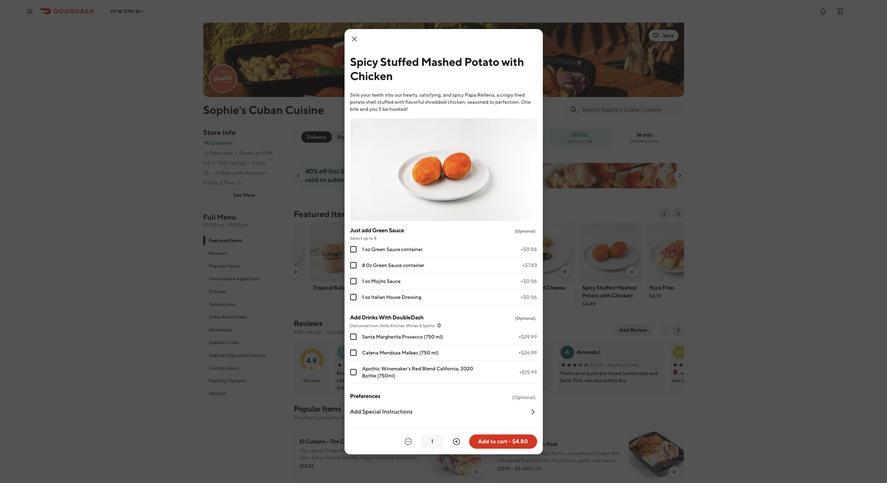 Task type: vqa. For each thing, say whether or not it's contained in the screenshot.
the meal.
yes



Task type: describe. For each thing, give the bounding box(es) containing it.
order for a
[[628, 362, 639, 368]]

& inside add drinks with doubledash group
[[419, 323, 422, 328]]

sandwiches button
[[203, 298, 285, 311]]

6/4/23
[[366, 362, 380, 368]]

up for select
[[363, 235, 368, 241]]

entrees
[[209, 289, 226, 294]]

hooked!
[[389, 106, 408, 112]]

reviews
[[347, 329, 364, 335]]

1 vertical spatial slow
[[507, 450, 518, 456]]

our inside 'slow roasted mojo pork our slow roasted mojo pork is a traditional cuban dish, marinated in a blend of citrus juices, garlic, and spices, then slow-roasted to juicy, tender perfection. it's a flavorful and satisfying option for any meal.'
[[497, 450, 506, 456]]

deals
[[227, 365, 239, 371]]

0 horizontal spatial featured items
[[209, 238, 242, 243]]

add for add review
[[619, 327, 629, 333]]

• doordash order for a
[[605, 362, 639, 368]]

0 items, open order cart image
[[836, 7, 845, 15]]

dressing
[[402, 294, 421, 300]]

review
[[630, 327, 647, 333]]

and inside el cubano - the cuban our classic cuban features slow-roasted mojo pork, ham, swiss cheese, pickles, mayo, mustard, and mojo sauce served on crispy cuban bread.
[[396, 455, 404, 460]]

• right 8/9/23
[[605, 362, 606, 368]]

1 horizontal spatial featured items
[[294, 209, 353, 219]]

l
[[372, 349, 375, 356]]

with inside spicy stuffed mashed potato with chicken $4.80
[[600, 292, 611, 299]]

sophie's for sophie's spicy chicken sandwich $10.07
[[447, 284, 468, 291]]

and up it's
[[593, 458, 601, 463]]

the inside popular items the most commonly ordered items and dishes from this store
[[294, 415, 302, 420]]

111 w 57th st button
[[110, 8, 146, 14]]

open menu image
[[25, 7, 34, 15]]

pm
[[265, 150, 273, 156]]

most
[[500, 428, 511, 433]]

and inside spinach and cheese empanada $4.24
[[536, 284, 545, 291]]

container for 1 oz green sauce container
[[401, 246, 423, 252]]

packing options
[[209, 378, 246, 384]]

8/9/23
[[590, 362, 604, 368]]

winemaker's
[[381, 366, 411, 371]]

cheese
[[546, 284, 565, 291]]

0 vertical spatial ratings
[[230, 160, 246, 166]]

ratings inside reviews 930+ ratings • 12 public reviews
[[307, 329, 322, 335]]

from inside popular items the most commonly ordered items and dishes from this store
[[397, 415, 407, 420]]

catena mendoza malbec (750 ml)
[[362, 350, 439, 355]]

$10
[[380, 168, 390, 175]]

appetizers
[[236, 276, 261, 282]]

from inside add drinks with doubledash group
[[370, 323, 379, 328]]

+$15.99
[[519, 369, 537, 375]]

order methods option group
[[301, 131, 359, 143]]

blend
[[422, 366, 435, 371]]

select promotional banner element
[[479, 188, 499, 201]]

roasted inside 'slow roasted mojo pork our slow roasted mojo pork is a traditional cuban dish, marinated in a blend of citrus juices, garlic, and spices, then slow-roasted to juicy, tender perfection. it's a flavorful and satisfying option for any meal.'
[[521, 465, 538, 470]]

0z
[[366, 262, 372, 268]]

sandwich inside sophie's spicy chicken sandwich $10.07
[[469, 292, 494, 299]]

tropical batidos button
[[310, 222, 373, 311]]

1 vertical spatial pork
[[551, 450, 562, 456]]

save button
[[649, 30, 678, 41]]

sauce
[[299, 462, 312, 467]]

0 vertical spatial roasted
[[510, 441, 531, 448]]

rice
[[398, 284, 409, 291]]

• left 0.3
[[248, 160, 250, 166]]

• inside reviews 930+ ratings • 12 public reviews
[[323, 329, 325, 335]]

it's
[[599, 465, 605, 470]]

to inside 'slow roasted mojo pork our slow roasted mojo pork is a traditional cuban dish, marinated in a blend of citrus juices, garlic, and spices, then slow-roasted to juicy, tender perfection. it's a flavorful and satisfying option for any meal.'
[[539, 465, 544, 470]]

- inside el cubano - the cuban sophie's spicy chicken sandwich
[[493, 370, 495, 376]]

0 horizontal spatial 4.8
[[203, 160, 210, 166]]

am
[[218, 222, 225, 228]]

(optional) for add drinks with doubledash
[[515, 315, 536, 321]]

1 vertical spatial mojo
[[405, 455, 417, 460]]

just add green sauce group
[[350, 226, 537, 305]]

add drinks with doubledash group
[[350, 314, 537, 384]]

add for add drinks with doubledash
[[350, 314, 361, 321]]

citrus
[[550, 458, 562, 463]]

sandwich inside el cubano - the cuban sophie's spicy chicken sandwich
[[500, 378, 521, 383]]

spicy inside sophie's spicy chicken sandwich $10.07
[[469, 284, 483, 291]]

1 for 1 oz italian house dressing
[[362, 294, 364, 300]]

doubledash
[[393, 314, 424, 321]]

yuca fries image
[[646, 222, 709, 282]]

meal.
[[581, 472, 593, 477]]

you'll
[[369, 106, 382, 112]]

pickles,
[[343, 455, 360, 460]]

menu
[[217, 213, 236, 221]]

increase quantity by 1 image
[[452, 437, 461, 446]]

+$7.83
[[522, 262, 537, 268]]

el for el cubano - the cuban sophie's spicy chicken sandwich
[[470, 370, 474, 376]]

flavorful inside 'slow roasted mojo pork our slow roasted mojo pork is a traditional cuban dish, marinated in a blend of citrus juices, garlic, and spices, then slow-roasted to juicy, tender perfection. it's a flavorful and satisfying option for any meal.'
[[497, 472, 516, 477]]

italian
[[371, 294, 385, 300]]

sophies cafe button
[[203, 336, 285, 349]]

any
[[572, 472, 580, 477]]

juicy,
[[545, 465, 556, 470]]

classic
[[309, 448, 324, 453]]

100%
[[521, 466, 534, 472]]

marinated
[[497, 458, 520, 463]]

alcohol
[[209, 391, 226, 396]]

sink
[[350, 92, 360, 98]]

0 vertical spatial of
[[303, 378, 307, 383]]

doordash for v
[[384, 362, 403, 368]]

most
[[303, 415, 314, 420]]

slow- inside 'slow roasted mojo pork our slow roasted mojo pork is a traditional cuban dish, marinated in a blend of citrus juices, garlic, and spices, then slow-roasted to juicy, tender perfection. it's a flavorful and satisfying option for any meal.'
[[509, 465, 521, 470]]

1 vertical spatial 4.8
[[306, 356, 317, 364]]

$10.07
[[447, 301, 463, 307]]

0 vertical spatial slow
[[497, 441, 509, 448]]

$6.15 for yuca
[[649, 293, 662, 299]]

111 w 57th st
[[110, 8, 140, 14]]

items up reviews button
[[230, 238, 242, 243]]

sophie's cuban cuisine
[[203, 103, 324, 117]]

• closes at 8 pm
[[235, 150, 273, 156]]

next button of carousel image
[[677, 173, 683, 178]]

blend
[[530, 458, 543, 463]]

yellow rice image
[[377, 222, 440, 282]]

1 vertical spatial mojo
[[539, 450, 550, 456]]

a right in
[[526, 458, 529, 463]]

green for oz
[[371, 246, 385, 252]]

+$29.99
[[519, 334, 537, 339]]

cuisine
[[285, 103, 324, 117]]

shredded
[[425, 99, 447, 105]]

1 horizontal spatial previous button of carousel image
[[661, 211, 667, 217]]

reviews for reviews 930+ ratings • 12 public reviews
[[294, 319, 322, 328]]

close spicy stuffed mashed potato with chicken image
[[350, 35, 359, 43]]

with inside sink your teeth into our hearty, satisfying, and spicy papa rellena, a crispy fried potato shell stuffed with flavorful shredded chicken, seasoned to perfection. one bite and you'll be hooked!
[[395, 99, 404, 105]]

more
[[243, 192, 255, 198]]

reviews 930+ ratings • 12 public reviews
[[294, 319, 364, 335]]

group order
[[369, 134, 399, 140]]

• doordash order for v
[[381, 362, 415, 368]]

add item to cart image for sophie's
[[495, 269, 500, 275]]

mi
[[260, 160, 266, 166]]

w
[[117, 8, 123, 14]]

• right $$ at top
[[211, 170, 213, 176]]

add item to cart image for spinach
[[562, 269, 568, 275]]

sides and salads
[[209, 314, 247, 320]]

to inside sink your teeth into our hearty, satisfying, and spicy papa rellena, a crispy fried potato shell stuffed with flavorful shredded chicken, seasoned to perfection. one bite and you'll be hooked!
[[490, 99, 494, 105]]

reviews link
[[294, 319, 322, 328]]

1 vertical spatial roasted
[[519, 450, 538, 456]]

prosecco
[[402, 334, 423, 339]]

2020
[[461, 366, 473, 371]]

catena
[[362, 350, 379, 355]]

popular for popular items
[[209, 263, 226, 269]]

5
[[308, 378, 310, 383]]

1 vertical spatial featured
[[209, 238, 229, 243]]

delivered from hells kitchen wines & spirits
[[350, 323, 435, 328]]

#1 most liked
[[495, 428, 523, 433]]

stuffed for spicy stuffed mashed potato with chicken $4.80
[[597, 284, 615, 291]]

and down in
[[517, 472, 526, 477]]

(750 for malbec
[[420, 350, 430, 355]]

at
[[255, 150, 260, 156]]

• right 6/4/23
[[381, 362, 383, 368]]

mustard,
[[375, 455, 395, 460]]

save
[[663, 33, 674, 38]]

on inside 40% off first 2 orders up to $10 off with 40welcome, valid on subtotals $15
[[319, 176, 327, 183]]

served
[[313, 462, 329, 467]]

sophie's for sophie's cuban cuisine
[[203, 103, 246, 117]]

perfection. inside sink your teeth into our hearty, satisfying, and spicy papa rellena, a crispy fried potato shell stuffed with flavorful shredded chicken, seasoned to perfection. one bite and you'll be hooked!
[[495, 99, 520, 105]]

chicken inside spicy stuffed mashed potato with chicken
[[350, 69, 393, 82]]

mashed for spicy stuffed mashed potato with chicken $4.80
[[616, 284, 636, 291]]

0 vertical spatial previous button of carousel image
[[295, 173, 301, 178]]

4
[[374, 235, 376, 241]]

(750ml)
[[377, 373, 395, 378]]

combo deals button
[[203, 362, 285, 374]]

cubano for el cubano - the cuban our classic cuban features slow-roasted mojo pork, ham, swiss cheese, pickles, mayo, mustard, and mojo sauce served on crispy cuban bread.
[[305, 438, 325, 445]]

dishes
[[382, 415, 396, 420]]

+$0.56 for dressing
[[521, 294, 537, 300]]

be
[[382, 106, 388, 112]]

ham,
[[299, 455, 310, 460]]

delivery
[[307, 134, 326, 140]]

with inside spicy stuffed mashed potato with chicken
[[501, 55, 524, 68]]

1 oz green sauce container
[[362, 246, 423, 252]]

guava and cheese empanada image
[[243, 222, 305, 282]]

10:00
[[203, 222, 217, 228]]

sophie's spicy chicken sandwich $10.07
[[447, 284, 494, 307]]

malbec
[[402, 350, 419, 355]]

sophie's spicy chicken sandwich image
[[445, 222, 507, 282]]

cubano for el cubano - the cuban sophie's spicy chicken sandwich
[[475, 370, 492, 376]]

a inside sink your teeth into our hearty, satisfying, and spicy papa rellena, a crispy fried potato shell stuffed with flavorful shredded chicken, seasoned to perfection. one bite and you'll be hooked!
[[497, 92, 499, 98]]

mendoza
[[380, 350, 401, 355]]

bread.
[[367, 462, 381, 467]]

sophie's inside el cubano - the cuban sophie's spicy chicken sandwich
[[449, 378, 467, 383]]

teeth
[[372, 92, 384, 98]]

sauce for 1 oz green sauce container
[[386, 246, 400, 252]]

spinach and cheese empanada $4.24
[[515, 284, 565, 307]]

in
[[521, 458, 525, 463]]

0 vertical spatial 8
[[261, 150, 264, 156]]

(optional) for just add green sauce
[[515, 228, 536, 234]]

hearty,
[[403, 92, 419, 98]]



Task type: locate. For each thing, give the bounding box(es) containing it.
2 vertical spatial green
[[373, 262, 387, 268]]

1 horizontal spatial flavorful
[[497, 472, 516, 477]]

1 vertical spatial popular
[[294, 404, 321, 413]]

cuban inside el cubano - the cuban sophie's spicy chicken sandwich
[[505, 370, 520, 376]]

oz for mojito
[[365, 278, 370, 284]]

sauce up '8 0z green sauce container'
[[386, 246, 400, 252]]

combo
[[209, 365, 226, 371]]

oz for italian
[[365, 294, 370, 300]]

2 oz from the top
[[365, 278, 370, 284]]

0 vertical spatial cubano
[[475, 370, 492, 376]]

popular items
[[209, 263, 240, 269]]

from down drinks
[[370, 323, 379, 328]]

popular inside button
[[209, 263, 226, 269]]

0 horizontal spatial on
[[319, 176, 327, 183]]

spicy inside el cubano - the cuban sophie's spicy chicken sandwich
[[468, 378, 480, 383]]

a right it's
[[606, 465, 609, 470]]

0 horizontal spatial $6.15
[[380, 293, 392, 299]]

1 vertical spatial oz
[[365, 278, 370, 284]]

sauce for 8 0z green sauce container
[[388, 262, 402, 268]]

the for el cubano - the cuban our classic cuban features slow-roasted mojo pork, ham, swiss cheese, pickles, mayo, mustard, and mojo sauce served on crispy cuban bread.
[[330, 438, 339, 445]]

Current quantity is 1 number field
[[425, 438, 439, 445]]

crispy inside sink your teeth into our hearty, satisfying, and spicy papa rellena, a crispy fried potato shell stuffed with flavorful shredded chicken, seasoned to perfection. one bite and you'll be hooked!
[[500, 92, 513, 98]]

1 horizontal spatial of
[[544, 458, 549, 463]]

stars
[[311, 378, 320, 383]]

1 vertical spatial up
[[363, 235, 368, 241]]

0 vertical spatial el
[[470, 370, 474, 376]]

spicy stuffed mashed potato with chicken image
[[579, 222, 642, 282]]

None checkbox
[[350, 278, 356, 284], [350, 369, 356, 375], [350, 278, 356, 284], [350, 369, 356, 375]]

and left spicy
[[443, 92, 451, 98]]

slow
[[497, 441, 509, 448], [507, 450, 518, 456]]

ml) up blend
[[431, 350, 439, 355]]

+$0.56
[[521, 246, 537, 252], [521, 278, 537, 284], [521, 294, 537, 300]]

potato inside spicy stuffed mashed potato with chicken $4.80
[[582, 292, 599, 299]]

previous button of carousel image left next button of carousel image
[[661, 211, 667, 217]]

oz
[[365, 246, 370, 252], [365, 278, 370, 284], [365, 294, 370, 300]]

0 vertical spatial sophie's
[[203, 103, 246, 117]]

$$ • cuban, latin american
[[203, 170, 267, 176]]

and right the items
[[372, 415, 381, 420]]

add item to cart image
[[293, 269, 298, 275], [629, 269, 635, 275], [473, 469, 479, 475], [671, 469, 677, 475]]

1 horizontal spatial mojo
[[405, 455, 417, 460]]

oz left italian
[[365, 294, 370, 300]]

crispy down pickles,
[[336, 462, 350, 467]]

add left cart
[[478, 438, 489, 445]]

1 horizontal spatial • doordash order
[[605, 362, 639, 368]]

stuffed
[[377, 99, 394, 105]]

public
[[332, 329, 346, 335]]

1 $6.15 from the left
[[380, 293, 392, 299]]

1 vertical spatial on
[[330, 462, 335, 467]]

just
[[350, 227, 361, 234]]

next button of carousel image
[[676, 211, 681, 217]]

0 horizontal spatial doordash
[[384, 362, 403, 368]]

& inside pricing & fees button
[[220, 180, 223, 186]]

delivery left time
[[630, 138, 648, 144]]

0 horizontal spatial our
[[299, 448, 308, 453]]

$6.15 inside yuca fries $6.15
[[649, 293, 662, 299]]

from
[[370, 323, 379, 328], [397, 415, 407, 420]]

yuca
[[649, 284, 662, 291]]

0 horizontal spatial roasted
[[373, 448, 390, 453]]

1 vertical spatial green
[[371, 246, 385, 252]]

1 horizontal spatial crispy
[[500, 92, 513, 98]]

40welcome,
[[414, 168, 457, 175]]

roasted down the liked
[[510, 441, 531, 448]]

green up the 4
[[372, 227, 388, 234]]

green
[[372, 227, 388, 234], [371, 246, 385, 252], [373, 262, 387, 268]]

• right the now on the top
[[235, 150, 237, 156]]

0 horizontal spatial cubano
[[305, 438, 325, 445]]

1 horizontal spatial potato
[[582, 292, 599, 299]]

doordash up (750ml)
[[384, 362, 403, 368]]

$4.80 inside spicy stuffed mashed potato with chicken $4.80
[[582, 301, 596, 307]]

sauces
[[250, 352, 266, 358]]

4.8 up of 5 stars
[[306, 356, 317, 364]]

3 1 from the top
[[362, 294, 364, 300]]

2
[[340, 168, 344, 175]]

8 0z green sauce container
[[362, 262, 424, 268]]

1 horizontal spatial perfection.
[[573, 465, 598, 470]]

to left cart
[[490, 438, 496, 445]]

ml) for santa margherita prosecco (750 ml)
[[436, 334, 443, 339]]

0 vertical spatial $4.80
[[582, 301, 596, 307]]

sophies for sophies signature sauces
[[209, 352, 227, 358]]

delivery inside $0.00 delivery fee
[[566, 138, 584, 144]]

valid
[[305, 176, 318, 183]]

$17.91 •
[[497, 466, 514, 472]]

stuffed inside spicy stuffed mashed potato with chicken
[[380, 55, 419, 68]]

delivered from hells kitchen wines & spirits image
[[436, 322, 442, 328]]

mojo left pork, at the left of page
[[391, 448, 402, 453]]

+$0.56 down spinach
[[521, 294, 537, 300]]

1 horizontal spatial our
[[497, 450, 506, 456]]

el cubano - the cuban image
[[431, 427, 486, 482]]

satisfying,
[[419, 92, 442, 98]]

spicy stuffed mashed potato with chicken dialog
[[344, 29, 543, 454]]

8:00
[[229, 222, 240, 228]]

potato
[[350, 99, 365, 105]]

crispy inside el cubano - the cuban our classic cuban features slow-roasted mojo pork, ham, swiss cheese, pickles, mayo, mustard, and mojo sauce served on crispy cuban bread.
[[336, 462, 350, 467]]

on inside el cubano - the cuban our classic cuban features slow-roasted mojo pork, ham, swiss cheese, pickles, mayo, mustard, and mojo sauce served on crispy cuban bread.
[[330, 462, 335, 467]]

1 horizontal spatial ratings
[[307, 329, 322, 335]]

sophies inside sophies signature sauces button
[[209, 352, 227, 358]]

sophies up combo
[[209, 352, 227, 358]]

beverages
[[209, 327, 232, 333]]

our
[[395, 92, 402, 98]]

sophie's inside sophie's spicy chicken sandwich $10.07
[[447, 284, 468, 291]]

0 vertical spatial up
[[364, 168, 371, 175]]

$6.15 for yellow
[[380, 293, 392, 299]]

spinach and cheese empanada image
[[512, 222, 575, 282]]

roasted up mustard,
[[373, 448, 390, 453]]

add for add to cart - $4.80
[[478, 438, 489, 445]]

flavorful inside sink your teeth into our hearty, satisfying, and spicy papa rellena, a crispy fried potato shell stuffed with flavorful shredded chicken, seasoned to perfection. one bite and you'll be hooked!
[[405, 99, 424, 105]]

1 left mojito
[[362, 278, 364, 284]]

$17.91
[[497, 466, 510, 472]]

sophie's cuban cuisine image
[[203, 23, 684, 97], [209, 65, 236, 92]]

the inside el cubano - the cuban our classic cuban features slow-roasted mojo pork, ham, swiss cheese, pickles, mayo, mustard, and mojo sauce served on crispy cuban bread.
[[330, 438, 339, 445]]

slow- inside el cubano - the cuban our classic cuban features slow-roasted mojo pork, ham, swiss cheese, pickles, mayo, mustard, and mojo sauce served on crispy cuban bread.
[[361, 448, 373, 453]]

1 +$0.56 from the top
[[521, 246, 537, 252]]

to inside 40% off first 2 orders up to $10 off with 40welcome, valid on subtotals $15
[[373, 168, 378, 175]]

0 vertical spatial roasted
[[373, 448, 390, 453]]

pm
[[241, 222, 248, 228]]

is
[[563, 450, 566, 456]]

0 vertical spatial reviews
[[209, 250, 227, 256]]

0 horizontal spatial the
[[294, 415, 302, 420]]

add special instructions
[[350, 408, 413, 415]]

decrease quantity by 1 image
[[404, 437, 412, 446]]

0 vertical spatial flavorful
[[405, 99, 424, 105]]

sophies down 'beverages'
[[209, 340, 227, 345]]

1 horizontal spatial 4.8
[[306, 356, 317, 364]]

- right the am
[[226, 222, 228, 228]]

0 vertical spatial oz
[[365, 246, 370, 252]]

1 vertical spatial (750
[[420, 350, 430, 355]]

sides
[[209, 314, 221, 320]]

add inside group
[[350, 314, 361, 321]]

8 inside just add green sauce group
[[362, 262, 365, 268]]

930+ ratings •
[[217, 160, 250, 166]]

0 horizontal spatial ratings
[[230, 160, 246, 166]]

+$0.56 up +$7.83
[[521, 246, 537, 252]]

delivery inside '16 min delivery time'
[[630, 138, 648, 144]]

and right the bite
[[360, 106, 368, 112]]

+$26.99
[[519, 350, 537, 355]]

to left the 4
[[369, 235, 373, 241]]

up inside just add green sauce select up to 4
[[363, 235, 368, 241]]

1 vertical spatial previous button of carousel image
[[661, 211, 667, 217]]

the
[[496, 370, 504, 376], [294, 415, 302, 420], [330, 438, 339, 445]]

Pickup radio
[[327, 131, 359, 143]]

sauce up 1 oz green sauce container
[[389, 227, 404, 234]]

doordash for a
[[607, 362, 627, 368]]

2 delivery from the left
[[566, 138, 584, 144]]

to inside button
[[490, 438, 496, 445]]

1 horizontal spatial off
[[391, 168, 399, 175]]

1 vertical spatial +$0.56
[[521, 278, 537, 284]]

featured down valid
[[294, 209, 330, 219]]

add item to cart image
[[360, 269, 366, 275], [427, 269, 433, 275], [495, 269, 500, 275], [562, 269, 568, 275]]

1 vertical spatial of
[[544, 458, 549, 463]]

spicy
[[452, 92, 464, 98]]

green down the 4
[[371, 246, 385, 252]]

el inside el cubano - the cuban sophie's spicy chicken sandwich
[[470, 370, 474, 376]]

featured down the am
[[209, 238, 229, 243]]

1 for 1 oz green sauce container
[[362, 246, 364, 252]]

our up marinated
[[497, 450, 506, 456]]

2 $6.15 from the left
[[649, 293, 662, 299]]

16 min delivery time
[[630, 131, 659, 144]]

1 delivery from the left
[[630, 138, 648, 144]]

popular
[[209, 263, 226, 269], [294, 404, 321, 413]]

reviews for reviews
[[209, 250, 227, 256]]

chicken,
[[448, 99, 466, 105]]

• right $17.91
[[511, 466, 514, 472]]

fries
[[663, 284, 675, 291]]

ratings down 'reviews' link at the left of page
[[307, 329, 322, 335]]

american
[[245, 170, 267, 176]]

1 off from the left
[[319, 168, 327, 175]]

(optional) down $4.24
[[515, 315, 536, 321]]

0 horizontal spatial 8
[[261, 150, 264, 156]]

to left $10
[[373, 168, 378, 175]]

spicy inside spicy stuffed mashed potato with chicken
[[350, 55, 378, 68]]

seasoned
[[467, 99, 489, 105]]

sophies for sophies cafe
[[209, 340, 227, 345]]

spicy inside spicy stuffed mashed potato with chicken $4.80
[[582, 284, 596, 291]]

1 horizontal spatial delivery
[[630, 138, 648, 144]]

2 vertical spatial (optional)
[[512, 394, 536, 400]]

on
[[319, 176, 327, 183], [330, 462, 335, 467]]

yellow rice $6.15
[[380, 284, 409, 299]]

1 vertical spatial sophies
[[209, 352, 227, 358]]

reviews inside button
[[209, 250, 227, 256]]

cuban inside 'slow roasted mojo pork our slow roasted mojo pork is a traditional cuban dish, marinated in a blend of citrus juices, garlic, and spices, then slow-roasted to juicy, tender perfection. it's a flavorful and satisfying option for any meal.'
[[595, 450, 610, 456]]

1 oz mojito sauce
[[362, 278, 401, 284]]

1 horizontal spatial sandwich
[[500, 378, 521, 383]]

of 5 stars
[[303, 378, 320, 383]]

ratings up latin at left top
[[230, 160, 246, 166]]

sauce for just add green sauce select up to 4
[[389, 227, 404, 234]]

cuban,
[[215, 170, 232, 176]]

order down "add review" button at the bottom
[[628, 362, 639, 368]]

add left special
[[350, 408, 361, 415]]

1 sophies from the top
[[209, 340, 227, 345]]

0 horizontal spatial from
[[370, 323, 379, 328]]

2 vertical spatial oz
[[365, 294, 370, 300]]

1 vertical spatial the
[[294, 415, 302, 420]]

tender
[[557, 465, 572, 470]]

- up cheese,
[[326, 438, 329, 445]]

1 for 1 oz mojito sauce
[[362, 278, 364, 284]]

$6.15 down the yuca
[[649, 293, 662, 299]]

1 horizontal spatial $4.80
[[582, 301, 596, 307]]

0 vertical spatial on
[[319, 176, 327, 183]]

3 add item to cart image from the left
[[495, 269, 500, 275]]

8 right at
[[261, 150, 264, 156]]

0 horizontal spatial • doordash order
[[381, 362, 415, 368]]

mojo
[[532, 441, 545, 448], [539, 450, 550, 456]]

0 vertical spatial pork
[[546, 441, 558, 448]]

ml) for catena mendoza malbec (750 ml)
[[431, 350, 439, 355]]

reviews inside reviews 930+ ratings • 12 public reviews
[[294, 319, 322, 328]]

sophies inside sophies cafe button
[[209, 340, 227, 345]]

sauce up yellow
[[387, 278, 401, 284]]

chicken inside spicy stuffed mashed potato with chicken $4.80
[[612, 292, 633, 299]]

1 oz from the top
[[365, 246, 370, 252]]

fees
[[224, 180, 235, 186]]

with inside 40% off first 2 orders up to $10 off with 40welcome, valid on subtotals $15
[[400, 168, 412, 175]]

- inside full menu 10:00 am - 8:00 pm
[[226, 222, 228, 228]]

green for 0z
[[373, 262, 387, 268]]

oz up 0z
[[365, 246, 370, 252]]

slow roasted mojo pork our slow roasted mojo pork is a traditional cuban dish, marinated in a blend of citrus juices, garlic, and spices, then slow-roasted to juicy, tender perfection. it's a flavorful and satisfying option for any meal.
[[497, 441, 622, 477]]

1 horizontal spatial el
[[470, 370, 474, 376]]

0 vertical spatial +$0.56
[[521, 246, 537, 252]]

1 vertical spatial sandwich
[[500, 378, 521, 383]]

0 vertical spatial 930+
[[217, 160, 229, 166]]

1 • doordash order from the left
[[381, 362, 415, 368]]

homemade appetizers
[[209, 276, 261, 282]]

featured items
[[294, 209, 353, 219], [209, 238, 242, 243]]

orders
[[345, 168, 363, 175]]

- up "sophie's spicy chicken sandwich" "button"
[[493, 370, 495, 376]]

cubano inside el cubano - the cuban our classic cuban features slow-roasted mojo pork, ham, swiss cheese, pickles, mayo, mustard, and mojo sauce served on crispy cuban bread.
[[305, 438, 325, 445]]

add inside button
[[478, 438, 489, 445]]

- inside button
[[509, 438, 511, 445]]

+$0.56 up spinach
[[521, 278, 537, 284]]

popular for popular items the most commonly ordered items and dishes from this store
[[294, 404, 321, 413]]

0 horizontal spatial delivery
[[566, 138, 584, 144]]

off right $10
[[391, 168, 399, 175]]

previous image
[[661, 327, 667, 333]]

$15
[[355, 176, 365, 183]]

0 horizontal spatial $4.80
[[512, 438, 528, 445]]

potato inside spicy stuffed mashed potato with chicken
[[464, 55, 499, 68]]

and down pork, at the left of page
[[396, 455, 404, 460]]

(optional) up +$7.83
[[515, 228, 536, 234]]

2 vertical spatial +$0.56
[[521, 294, 537, 300]]

previous button of carousel image left valid
[[295, 173, 301, 178]]

stuffed inside spicy stuffed mashed potato with chicken $4.80
[[597, 284, 615, 291]]

notification bell image
[[819, 7, 828, 15]]

our up ham,
[[299, 448, 308, 453]]

fee
[[585, 138, 593, 144]]

next image
[[676, 327, 681, 333]]

2 sophies from the top
[[209, 352, 227, 358]]

el cubano - the cuban our classic cuban features slow-roasted mojo pork, ham, swiss cheese, pickles, mayo, mustard, and mojo sauce served on crispy cuban bread.
[[299, 438, 417, 467]]

1 left italian
[[362, 294, 364, 300]]

0 horizontal spatial potato
[[464, 55, 499, 68]]

add up delivered
[[350, 314, 361, 321]]

container up '8 0z green sauce container'
[[401, 246, 423, 252]]

order down malbec on the left of page
[[404, 362, 415, 368]]

see more button
[[203, 189, 285, 201]]

sink your teeth into our hearty, satisfying, and spicy papa rellena, a crispy fried potato shell stuffed with flavorful shredded chicken, seasoned to perfection. one bite and you'll be hooked!
[[350, 92, 531, 112]]

+$0.56 for container
[[521, 246, 537, 252]]

potato for spicy stuffed mashed potato with chicken
[[464, 55, 499, 68]]

salads
[[232, 314, 247, 320]]

$4.80 inside button
[[512, 438, 528, 445]]

1 vertical spatial featured items
[[209, 238, 242, 243]]

items inside popular items the most commonly ordered items and dishes from this store
[[322, 404, 341, 413]]

roasted down in
[[521, 465, 538, 470]]

sophies signature sauces
[[209, 352, 266, 358]]

1 vertical spatial roasted
[[521, 465, 538, 470]]

st
[[135, 8, 140, 14]]

green inside just add green sauce select up to 4
[[372, 227, 388, 234]]

perfection. inside 'slow roasted mojo pork our slow roasted mojo pork is a traditional cuban dish, marinated in a blend of citrus juices, garlic, and spices, then slow-roasted to juicy, tender perfection. it's a flavorful and satisfying option for any meal.'
[[573, 465, 598, 470]]

add for add special instructions
[[350, 408, 361, 415]]

mojo down pork, at the left of page
[[405, 455, 417, 460]]

slow- down marinated
[[509, 465, 521, 470]]

and inside popular items the most commonly ordered items and dishes from this store
[[372, 415, 381, 420]]

sauce
[[389, 227, 404, 234], [386, 246, 400, 252], [388, 262, 402, 268], [387, 278, 401, 284]]

the for el cubano - the cuban sophie's spicy chicken sandwich
[[496, 370, 504, 376]]

0 horizontal spatial featured
[[209, 238, 229, 243]]

1 vertical spatial from
[[397, 415, 407, 420]]

slow roasted mojo pork image
[[629, 427, 684, 482]]

0 vertical spatial &
[[220, 180, 223, 186]]

2 doordash from the left
[[607, 362, 627, 368]]

0 vertical spatial potato
[[464, 55, 499, 68]]

green for add
[[372, 227, 388, 234]]

add item to cart image for yellow
[[427, 269, 433, 275]]

1 add item to cart image from the left
[[360, 269, 366, 275]]

0 horizontal spatial popular
[[209, 263, 226, 269]]

roasted inside el cubano - the cuban our classic cuban features slow-roasted mojo pork, ham, swiss cheese, pickles, mayo, mustard, and mojo sauce served on crispy cuban bread.
[[373, 448, 390, 453]]

and up empanada
[[536, 284, 545, 291]]

from left this
[[397, 415, 407, 420]]

1 horizontal spatial doordash
[[607, 362, 627, 368]]

flavorful down hearty,
[[405, 99, 424, 105]]

sophie's up info
[[203, 103, 246, 117]]

2 1 from the top
[[362, 278, 364, 284]]

roasted
[[510, 441, 531, 448], [519, 450, 538, 456]]

0 horizontal spatial 930+
[[217, 160, 229, 166]]

0.3
[[252, 160, 259, 166]]

(750 for prosecco
[[424, 334, 435, 339]]

apothic winemaker's red blend  california, 2020 bottle (750ml)
[[362, 366, 473, 378]]

kitchen
[[390, 323, 405, 328]]

1 vertical spatial el
[[299, 438, 304, 445]]

(optional) inside just add green sauce group
[[515, 228, 536, 234]]

cubano inside el cubano - the cuban sophie's spicy chicken sandwich
[[475, 370, 492, 376]]

to up satisfying
[[539, 465, 544, 470]]

sophie's down '2020'
[[449, 378, 467, 383]]

1 vertical spatial perfection.
[[573, 465, 598, 470]]

0 vertical spatial stuffed
[[380, 55, 419, 68]]

cart
[[497, 438, 508, 445]]

featured inside heading
[[294, 209, 330, 219]]

oz for green
[[365, 246, 370, 252]]

featured items heading
[[294, 208, 353, 220]]

0 vertical spatial ml)
[[436, 334, 443, 339]]

off left "first"
[[319, 168, 327, 175]]

1 vertical spatial stuffed
[[597, 284, 615, 291]]

3 oz from the top
[[365, 294, 370, 300]]

1 horizontal spatial order
[[404, 362, 415, 368]]

green right 0z
[[373, 262, 387, 268]]

• left 12
[[323, 329, 325, 335]]

sauce for 1 oz mojito sauce
[[387, 278, 401, 284]]

1 vertical spatial potato
[[582, 292, 599, 299]]

the left most
[[294, 415, 302, 420]]

mashed up satisfying, at the left of page
[[421, 55, 462, 68]]

& left the 'spirits'
[[419, 323, 422, 328]]

dashpass
[[211, 140, 233, 146]]

Item Search search field
[[582, 106, 678, 114]]

chicken inside el cubano - the cuban sophie's spicy chicken sandwich
[[481, 378, 499, 383]]

1 vertical spatial (optional)
[[515, 315, 536, 321]]

0 vertical spatial slow-
[[361, 448, 373, 453]]

4 add item to cart image from the left
[[562, 269, 568, 275]]

fried
[[514, 92, 525, 98]]

on right valid
[[319, 176, 327, 183]]

- right cart
[[509, 438, 511, 445]]

2 add item to cart image from the left
[[427, 269, 433, 275]]

• doordash order right 8/9/23
[[605, 362, 639, 368]]

1 horizontal spatial 8
[[362, 262, 365, 268]]

order for v
[[404, 362, 415, 368]]

mashed inside spicy stuffed mashed potato with chicken $4.80
[[616, 284, 636, 291]]

1 vertical spatial cubano
[[305, 438, 325, 445]]

perfection. down the fried
[[495, 99, 520, 105]]

items inside heading
[[331, 209, 353, 219]]

add review
[[619, 327, 647, 333]]

el for el cubano - the cuban our classic cuban features slow-roasted mojo pork, ham, swiss cheese, pickles, mayo, mustard, and mojo sauce served on crispy cuban bread.
[[299, 438, 304, 445]]

roasted up in
[[519, 450, 538, 456]]

2 +$0.56 from the top
[[521, 278, 537, 284]]

1 horizontal spatial $6.15
[[649, 293, 662, 299]]

0 horizontal spatial reviews
[[209, 250, 227, 256]]

perfection. down garlic,
[[573, 465, 598, 470]]

sophie's up $10.07
[[447, 284, 468, 291]]

container for 8 0z green sauce container
[[403, 262, 424, 268]]

2 • doordash order from the left
[[605, 362, 639, 368]]

the up "sophie's spicy chicken sandwich" "button"
[[496, 370, 504, 376]]

a right is
[[567, 450, 570, 456]]

(optional) inside add drinks with doubledash group
[[515, 315, 536, 321]]

None checkbox
[[350, 246, 356, 252], [350, 262, 356, 268], [350, 294, 356, 300], [350, 333, 356, 340], [350, 349, 356, 356], [350, 246, 356, 252], [350, 262, 356, 268], [350, 294, 356, 300], [350, 333, 356, 340], [350, 349, 356, 356]]

Delivery radio
[[301, 131, 332, 143]]

8 left 0z
[[362, 262, 365, 268]]

mashed for spicy stuffed mashed potato with chicken
[[421, 55, 462, 68]]

0 vertical spatial popular
[[209, 263, 226, 269]]

with
[[379, 314, 392, 321]]

$6.15 inside yellow rice $6.15
[[380, 293, 392, 299]]

- inside el cubano - the cuban our classic cuban features slow-roasted mojo pork, ham, swiss cheese, pickles, mayo, mustard, and mojo sauce served on crispy cuban bread.
[[326, 438, 329, 445]]

930+ down 'reviews' link at the left of page
[[294, 329, 306, 335]]

up inside 40% off first 2 orders up to $10 off with 40welcome, valid on subtotals $15
[[364, 168, 371, 175]]

doordash right 8/9/23
[[607, 362, 627, 368]]

add item to cart image inside tropical batidos button
[[360, 269, 366, 275]]

3 +$0.56 from the top
[[521, 294, 537, 300]]

popular inside popular items the most commonly ordered items and dishes from this store
[[294, 404, 321, 413]]

popular items the most commonly ordered items and dishes from this store
[[294, 404, 429, 420]]

sauce inside just add green sauce select up to 4
[[389, 227, 404, 234]]

el cubano - the cuban sophie's spicy chicken sandwich
[[449, 370, 521, 383]]

items up homemade appetizers
[[227, 263, 240, 269]]

order inside button
[[385, 134, 399, 140]]

the inside el cubano - the cuban sophie's spicy chicken sandwich
[[496, 370, 504, 376]]

a
[[497, 92, 499, 98], [567, 450, 570, 456], [526, 458, 529, 463], [606, 465, 609, 470]]

1 vertical spatial $4.80
[[512, 438, 528, 445]]

1 horizontal spatial roasted
[[521, 465, 538, 470]]

0 horizontal spatial mojo
[[391, 448, 402, 453]]

to inside just add green sauce select up to 4
[[369, 235, 373, 241]]

add left review
[[619, 327, 629, 333]]

sophies signature sauces button
[[203, 349, 285, 362]]

up for orders
[[364, 168, 371, 175]]

tropical batidos image
[[310, 222, 373, 282]]

0 horizontal spatial flavorful
[[405, 99, 424, 105]]

0 horizontal spatial previous button of carousel image
[[295, 173, 301, 178]]

mashed left the yuca
[[616, 284, 636, 291]]

mojito
[[371, 278, 386, 284]]

$6.15 down yellow
[[380, 293, 392, 299]]

delivery down the $0.00
[[566, 138, 584, 144]]

select
[[350, 235, 362, 241]]

combo deals
[[209, 365, 239, 371]]

mojo
[[391, 448, 402, 453], [405, 455, 417, 460]]

$4.80
[[582, 301, 596, 307], [512, 438, 528, 445]]

add
[[362, 227, 371, 234]]

• doordash order down catena mendoza malbec (750 ml)
[[381, 362, 415, 368]]

to down rellena,
[[490, 99, 494, 105]]

reviews button
[[203, 247, 285, 260]]

for
[[565, 472, 571, 477]]

1 down select
[[362, 246, 364, 252]]

of inside 'slow roasted mojo pork our slow roasted mojo pork is a traditional cuban dish, marinated in a blend of citrus juices, garlic, and spices, then slow-roasted to juicy, tender perfection. it's a flavorful and satisfying option for any meal.'
[[544, 458, 549, 463]]

40%
[[305, 168, 318, 175]]

items inside button
[[227, 263, 240, 269]]

chicken inside sophie's spicy chicken sandwich $10.07
[[447, 292, 468, 299]]

930+ inside reviews 930+ ratings • 12 public reviews
[[294, 329, 306, 335]]

(optional) down +$15.99
[[512, 394, 536, 400]]

1 horizontal spatial from
[[397, 415, 407, 420]]

up up $15
[[364, 168, 371, 175]]

0 vertical spatial mojo
[[532, 441, 545, 448]]

0 vertical spatial featured
[[294, 209, 330, 219]]

mashed inside spicy stuffed mashed potato with chicken
[[421, 55, 462, 68]]

our inside el cubano - the cuban our classic cuban features slow-roasted mojo pork, ham, swiss cheese, pickles, mayo, mustard, and mojo sauce served on crispy cuban bread.
[[299, 448, 308, 453]]

0 horizontal spatial crispy
[[336, 462, 350, 467]]

stuffed for spicy stuffed mashed potato with chicken
[[380, 55, 419, 68]]

potato for spicy stuffed mashed potato with chicken $4.80
[[582, 292, 599, 299]]

2 off from the left
[[391, 168, 399, 175]]

el inside el cubano - the cuban our classic cuban features slow-roasted mojo pork, ham, swiss cheese, pickles, mayo, mustard, and mojo sauce served on crispy cuban bread.
[[299, 438, 304, 445]]

previous button of carousel image
[[295, 173, 301, 178], [661, 211, 667, 217]]

1 doordash from the left
[[384, 362, 403, 368]]

4.8
[[203, 160, 210, 166], [306, 356, 317, 364]]

0 vertical spatial (optional)
[[515, 228, 536, 234]]

0 vertical spatial mojo
[[391, 448, 402, 453]]

1 1 from the top
[[362, 246, 364, 252]]

0 vertical spatial container
[[401, 246, 423, 252]]

(750 right malbec on the left of page
[[420, 350, 430, 355]]

flavorful down then
[[497, 472, 516, 477]]

& left fees in the left top of the page
[[220, 180, 223, 186]]



